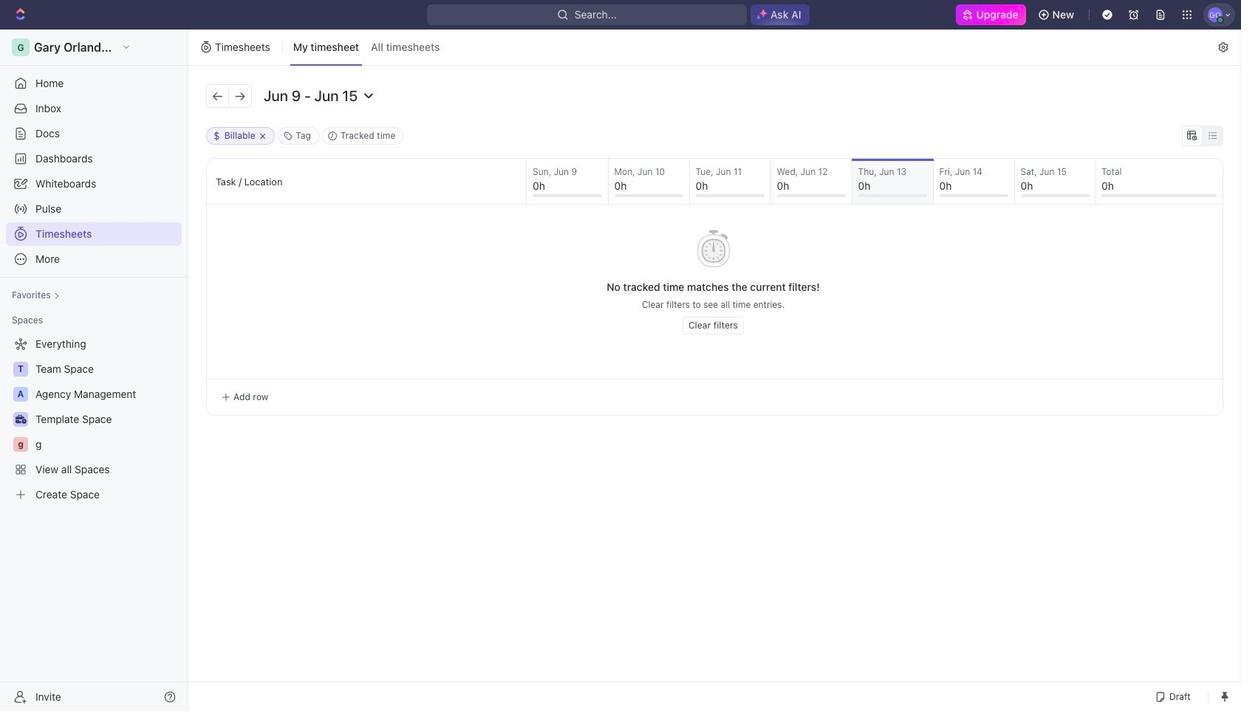 Task type: vqa. For each thing, say whether or not it's contained in the screenshot.
Team Space, , ELEMENT on the bottom left
yes



Task type: locate. For each thing, give the bounding box(es) containing it.
tree
[[6, 333, 182, 507]]

tree inside sidebar navigation
[[6, 333, 182, 507]]

tab list
[[290, 30, 443, 66]]

business time image
[[15, 415, 26, 424]]

sidebar navigation
[[0, 30, 191, 712]]



Task type: describe. For each thing, give the bounding box(es) containing it.
agency management, , element
[[13, 387, 28, 402]]

gary orlando's workspace, , element
[[12, 38, 30, 56]]

team space, , element
[[13, 362, 28, 377]]

g, , element
[[13, 438, 28, 452]]



